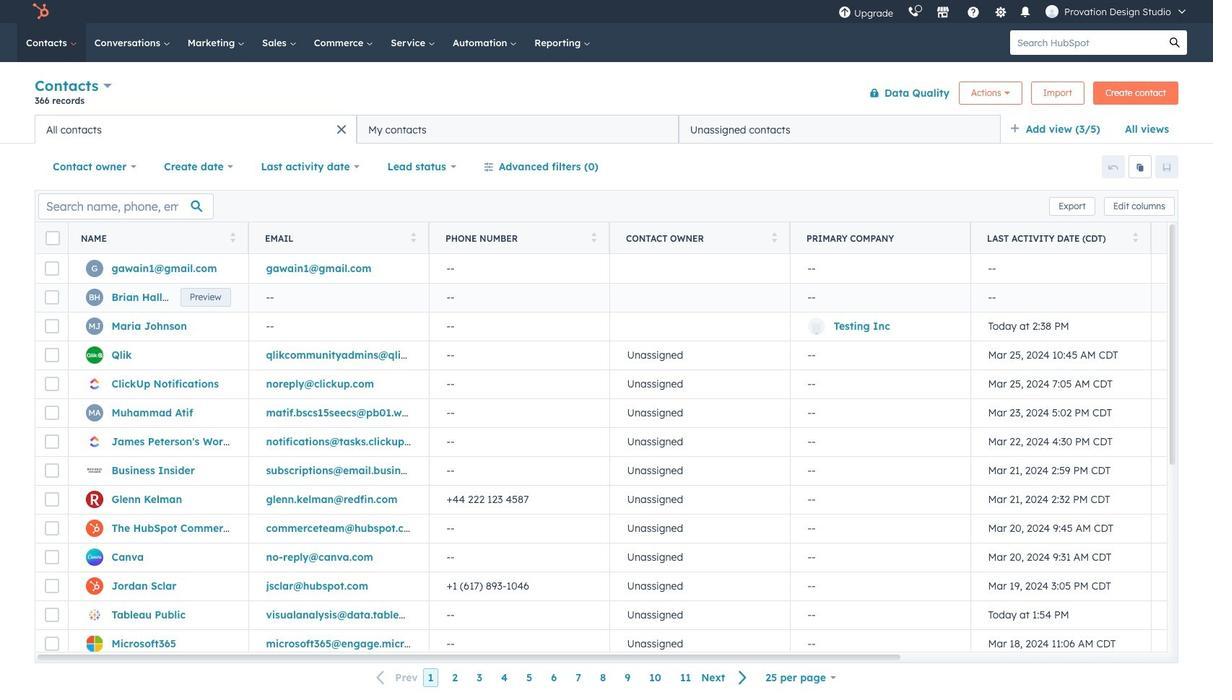 Task type: locate. For each thing, give the bounding box(es) containing it.
column header
[[790, 223, 972, 254]]

5 press to sort. element from the left
[[1133, 232, 1139, 245]]

4 press to sort. element from the left
[[772, 232, 777, 245]]

menu
[[832, 0, 1196, 23]]

1 press to sort. element from the left
[[230, 232, 236, 245]]

press to sort. image
[[230, 232, 236, 242], [591, 232, 597, 242]]

2 press to sort. image from the left
[[772, 232, 777, 242]]

Search name, phone, email addresses, or company search field
[[38, 193, 214, 219]]

press to sort. image
[[411, 232, 416, 242], [772, 232, 777, 242], [1133, 232, 1139, 242]]

pagination navigation
[[368, 669, 757, 688]]

3 press to sort. image from the left
[[1133, 232, 1139, 242]]

3 press to sort. element from the left
[[591, 232, 597, 245]]

Search HubSpot search field
[[1011, 30, 1163, 55]]

james peterson image
[[1046, 5, 1059, 18]]

0 horizontal spatial press to sort. image
[[411, 232, 416, 242]]

banner
[[35, 74, 1179, 115]]

1 press to sort. image from the left
[[411, 232, 416, 242]]

press to sort. image for 5th press to sort. element from left
[[1133, 232, 1139, 242]]

0 horizontal spatial press to sort. image
[[230, 232, 236, 242]]

1 horizontal spatial press to sort. image
[[591, 232, 597, 242]]

2 press to sort. image from the left
[[591, 232, 597, 242]]

2 horizontal spatial press to sort. image
[[1133, 232, 1139, 242]]

marketplaces image
[[937, 7, 950, 20]]

2 press to sort. element from the left
[[411, 232, 416, 245]]

1 horizontal spatial press to sort. image
[[772, 232, 777, 242]]

press to sort. element
[[230, 232, 236, 245], [411, 232, 416, 245], [591, 232, 597, 245], [772, 232, 777, 245], [1133, 232, 1139, 245]]



Task type: vqa. For each thing, say whether or not it's contained in the screenshot.
fifth Press to sort. element from right's Press to sort. image
yes



Task type: describe. For each thing, give the bounding box(es) containing it.
press to sort. image for second press to sort. element from right
[[772, 232, 777, 242]]

press to sort. image for fourth press to sort. element from the right
[[411, 232, 416, 242]]

1 press to sort. image from the left
[[230, 232, 236, 242]]



